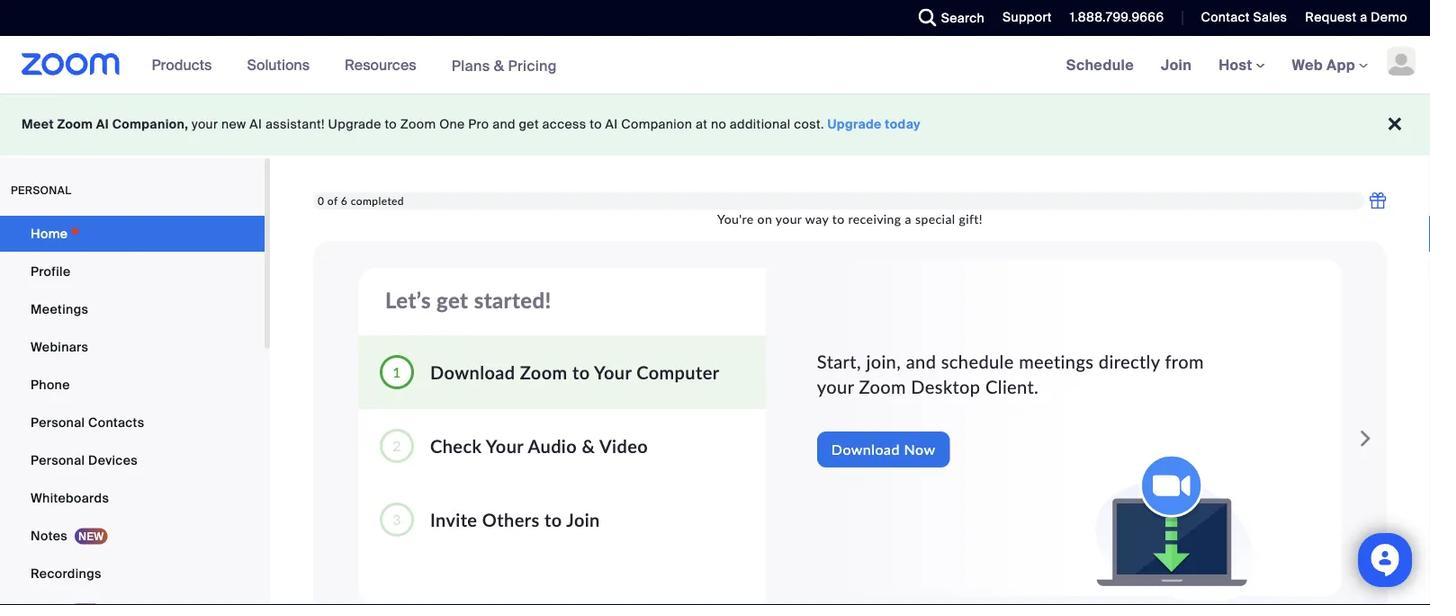 Task type: vqa. For each thing, say whether or not it's contained in the screenshot.
SETTINGS link
no



Task type: locate. For each thing, give the bounding box(es) containing it.
and up desktop
[[906, 351, 936, 373]]

get inside meet zoom ai companion, footer
[[519, 116, 539, 133]]

request a demo link
[[1292, 0, 1430, 36], [1305, 9, 1408, 26]]

download
[[430, 362, 515, 383], [832, 441, 900, 459]]

invite
[[430, 509, 477, 531]]

a left demo
[[1360, 9, 1368, 26]]

join right others
[[566, 509, 600, 531]]

meet
[[22, 116, 54, 133]]

your down start,
[[817, 377, 854, 398]]

your
[[192, 116, 218, 133], [776, 211, 802, 227], [817, 377, 854, 398]]

&
[[494, 56, 504, 75], [582, 436, 595, 457]]

1 vertical spatial a
[[905, 211, 912, 227]]

0 vertical spatial and
[[493, 116, 516, 133]]

let's get started!
[[385, 287, 551, 313]]

and
[[493, 116, 516, 133], [906, 351, 936, 373]]

your right on
[[776, 211, 802, 227]]

0 horizontal spatial join
[[566, 509, 600, 531]]

0 vertical spatial join
[[1161, 55, 1192, 74]]

app
[[1327, 55, 1355, 74]]

ai left companion
[[605, 116, 618, 133]]

you're
[[717, 211, 754, 227]]

recordings link
[[0, 556, 265, 592]]

join,
[[866, 351, 901, 373]]

1 personal from the top
[[31, 414, 85, 431]]

next image
[[1358, 421, 1383, 457]]

support link
[[989, 0, 1057, 36], [1003, 9, 1052, 26]]

1 horizontal spatial your
[[776, 211, 802, 227]]

0 vertical spatial &
[[494, 56, 504, 75]]

1 horizontal spatial join
[[1161, 55, 1192, 74]]

a left special
[[905, 211, 912, 227]]

product information navigation
[[138, 36, 571, 95]]

1 vertical spatial and
[[906, 351, 936, 373]]

1 horizontal spatial ai
[[250, 116, 262, 133]]

host
[[1219, 55, 1256, 74]]

to down resources dropdown button
[[385, 116, 397, 133]]

0 vertical spatial your
[[594, 362, 632, 383]]

now
[[904, 441, 936, 459]]

schedule
[[1066, 55, 1134, 74]]

personal menu menu
[[0, 216, 265, 606]]

no
[[711, 116, 726, 133]]

download left now
[[832, 441, 900, 459]]

1 ai from the left
[[96, 116, 109, 133]]

resources button
[[345, 36, 425, 94]]

computer
[[637, 362, 720, 383]]

get right 'let's'
[[437, 287, 468, 313]]

resources
[[345, 55, 416, 74]]

sales
[[1253, 9, 1287, 26]]

1 horizontal spatial your
[[594, 362, 632, 383]]

profile picture image
[[1387, 47, 1416, 76]]

check
[[430, 436, 482, 457]]

0 vertical spatial download
[[430, 362, 515, 383]]

0 horizontal spatial your
[[192, 116, 218, 133]]

2 personal from the top
[[31, 452, 85, 469]]

special
[[915, 211, 955, 227]]

2 horizontal spatial ai
[[605, 116, 618, 133]]

meetings
[[1019, 351, 1094, 373]]

directly
[[1099, 351, 1160, 373]]

your
[[594, 362, 632, 383], [486, 436, 524, 457]]

1 upgrade from the left
[[328, 116, 381, 133]]

download now button
[[817, 432, 950, 468]]

your left computer
[[594, 362, 632, 383]]

new
[[221, 116, 246, 133]]

0 horizontal spatial get
[[437, 287, 468, 313]]

upgrade right cost.
[[828, 116, 882, 133]]

1 vertical spatial personal
[[31, 452, 85, 469]]

let's
[[385, 287, 431, 313]]

zoom up check your audio & video
[[520, 362, 568, 383]]

whiteboards
[[31, 490, 109, 507]]

personal devices link
[[0, 443, 265, 479]]

2 horizontal spatial your
[[817, 377, 854, 398]]

1 horizontal spatial and
[[906, 351, 936, 373]]

at
[[696, 116, 708, 133]]

download down let's get started!
[[430, 362, 515, 383]]

get left access
[[519, 116, 539, 133]]

2 vertical spatial your
[[817, 377, 854, 398]]

meetings
[[31, 301, 88, 318]]

banner
[[0, 36, 1430, 95]]

ai left companion,
[[96, 116, 109, 133]]

pro
[[468, 116, 489, 133]]

ai right new
[[250, 116, 262, 133]]

join left host
[[1161, 55, 1192, 74]]

personal up whiteboards
[[31, 452, 85, 469]]

phone link
[[0, 367, 265, 403]]

your left new
[[192, 116, 218, 133]]

1 vertical spatial download
[[832, 441, 900, 459]]

upgrade
[[328, 116, 381, 133], [828, 116, 882, 133]]

plans & pricing link
[[452, 56, 557, 75], [452, 56, 557, 75]]

contact
[[1201, 9, 1250, 26]]

1.888.799.9666 button
[[1057, 0, 1169, 36], [1070, 9, 1164, 26]]

completed
[[351, 194, 404, 207]]

0 vertical spatial personal
[[31, 414, 85, 431]]

upgrade down the product information navigation
[[328, 116, 381, 133]]

contact sales link
[[1188, 0, 1292, 36], [1201, 9, 1287, 26]]

to
[[385, 116, 397, 133], [590, 116, 602, 133], [832, 211, 845, 227], [572, 362, 590, 383], [545, 509, 562, 531]]

0 horizontal spatial and
[[493, 116, 516, 133]]

& right the plans
[[494, 56, 504, 75]]

1.888.799.9666
[[1070, 9, 1164, 26]]

search
[[941, 9, 985, 26]]

personal down phone
[[31, 414, 85, 431]]

join
[[1161, 55, 1192, 74], [566, 509, 600, 531]]

start, join, and schedule meetings directly from your zoom desktop client.
[[817, 351, 1204, 398]]

audio
[[528, 436, 577, 457]]

video
[[599, 436, 648, 457]]

join link
[[1148, 36, 1205, 94]]

& left video
[[582, 436, 595, 457]]

client.
[[986, 377, 1039, 398]]

receiving
[[848, 211, 901, 227]]

personal
[[31, 414, 85, 431], [31, 452, 85, 469]]

zoom down join,
[[859, 377, 906, 398]]

and right pro
[[493, 116, 516, 133]]

a
[[1360, 9, 1368, 26], [905, 211, 912, 227]]

0 vertical spatial your
[[192, 116, 218, 133]]

download inside "button"
[[832, 441, 900, 459]]

2 upgrade from the left
[[828, 116, 882, 133]]

1 horizontal spatial upgrade
[[828, 116, 882, 133]]

0 horizontal spatial &
[[494, 56, 504, 75]]

your left audio
[[486, 436, 524, 457]]

0 horizontal spatial a
[[905, 211, 912, 227]]

webinars
[[31, 339, 88, 356]]

1.888.799.9666 button up 'schedule' link
[[1070, 9, 1164, 26]]

zoom logo image
[[22, 53, 120, 76]]

1 vertical spatial join
[[566, 509, 600, 531]]

0 vertical spatial get
[[519, 116, 539, 133]]

0 horizontal spatial download
[[430, 362, 515, 383]]

1.888.799.9666 button up schedule
[[1057, 0, 1169, 36]]

get
[[519, 116, 539, 133], [437, 287, 468, 313]]

1 vertical spatial your
[[776, 211, 802, 227]]

ai
[[96, 116, 109, 133], [250, 116, 262, 133], [605, 116, 618, 133]]

1 horizontal spatial get
[[519, 116, 539, 133]]

from
[[1165, 351, 1204, 373]]

profile link
[[0, 254, 265, 290]]

plans & pricing
[[452, 56, 557, 75]]

zoom
[[57, 116, 93, 133], [400, 116, 436, 133], [520, 362, 568, 383], [859, 377, 906, 398]]

1 horizontal spatial &
[[582, 436, 595, 457]]

0 vertical spatial a
[[1360, 9, 1368, 26]]

phone
[[31, 377, 70, 393]]

1 horizontal spatial download
[[832, 441, 900, 459]]

today
[[885, 116, 921, 133]]

0 horizontal spatial upgrade
[[328, 116, 381, 133]]

0 horizontal spatial ai
[[96, 116, 109, 133]]

0 horizontal spatial your
[[486, 436, 524, 457]]

zoom left one
[[400, 116, 436, 133]]



Task type: describe. For each thing, give the bounding box(es) containing it.
personal devices
[[31, 452, 138, 469]]

notes
[[31, 528, 67, 545]]

web app button
[[1292, 55, 1368, 74]]

way
[[805, 211, 829, 227]]

3 ai from the left
[[605, 116, 618, 133]]

companion,
[[112, 116, 188, 133]]

zoom inside start, join, and schedule meetings directly from your zoom desktop client.
[[859, 377, 906, 398]]

schedule
[[941, 351, 1014, 373]]

companion
[[621, 116, 692, 133]]

solutions button
[[247, 36, 318, 94]]

1 vertical spatial your
[[486, 436, 524, 457]]

solutions
[[247, 55, 310, 74]]

to up audio
[[572, 362, 590, 383]]

web
[[1292, 55, 1323, 74]]

demo
[[1371, 9, 1408, 26]]

download zoom to your computer
[[430, 362, 720, 383]]

2 ai from the left
[[250, 116, 262, 133]]

& inside the product information navigation
[[494, 56, 504, 75]]

1 vertical spatial &
[[582, 436, 595, 457]]

to right others
[[545, 509, 562, 531]]

personal for personal contacts
[[31, 414, 85, 431]]

one
[[439, 116, 465, 133]]

zoom right the meet at the left top of the page
[[57, 116, 93, 133]]

notes link
[[0, 518, 265, 554]]

whiteboards link
[[0, 481, 265, 517]]

contacts
[[88, 414, 144, 431]]

meet zoom ai companion, your new ai assistant! upgrade to zoom one pro and get access to ai companion at no additional cost. upgrade today
[[22, 116, 921, 133]]

cost.
[[794, 116, 824, 133]]

profile
[[31, 263, 71, 280]]

your inside start, join, and schedule meetings directly from your zoom desktop client.
[[817, 377, 854, 398]]

upgrade today link
[[828, 116, 921, 133]]

6
[[341, 194, 348, 207]]

home
[[31, 225, 68, 242]]

3
[[393, 511, 401, 528]]

1
[[393, 363, 401, 381]]

assistant!
[[265, 116, 325, 133]]

schedule link
[[1053, 36, 1148, 94]]

desktop
[[911, 377, 981, 398]]

support
[[1003, 9, 1052, 26]]

and inside meet zoom ai companion, footer
[[493, 116, 516, 133]]

meetings navigation
[[1053, 36, 1430, 95]]

webinars link
[[0, 329, 265, 365]]

meet zoom ai companion, footer
[[0, 94, 1430, 156]]

request a demo
[[1305, 9, 1408, 26]]

your inside meet zoom ai companion, footer
[[192, 116, 218, 133]]

plans
[[452, 56, 490, 75]]

web app
[[1292, 55, 1355, 74]]

products button
[[152, 36, 220, 94]]

invite others to join
[[430, 509, 600, 531]]

check your audio & video
[[430, 436, 648, 457]]

download now
[[832, 441, 936, 459]]

request
[[1305, 9, 1357, 26]]

download for download zoom to your computer
[[430, 362, 515, 383]]

on
[[758, 211, 772, 227]]

pricing
[[508, 56, 557, 75]]

join inside "meetings" 'navigation'
[[1161, 55, 1192, 74]]

you're on your way to receiving a special gift!
[[717, 211, 983, 227]]

additional
[[730, 116, 791, 133]]

search button
[[905, 0, 989, 36]]

0 of 6 completed
[[318, 194, 404, 207]]

to right access
[[590, 116, 602, 133]]

personal for personal devices
[[31, 452, 85, 469]]

others
[[482, 509, 540, 531]]

0
[[318, 194, 324, 207]]

personal contacts link
[[0, 405, 265, 441]]

download for download now
[[832, 441, 900, 459]]

1 vertical spatial get
[[437, 287, 468, 313]]

meetings link
[[0, 292, 265, 328]]

products
[[152, 55, 212, 74]]

home link
[[0, 216, 265, 252]]

host button
[[1219, 55, 1265, 74]]

1 horizontal spatial a
[[1360, 9, 1368, 26]]

gift!
[[959, 211, 983, 227]]

personal contacts
[[31, 414, 144, 431]]

recordings
[[31, 566, 101, 582]]

devices
[[88, 452, 138, 469]]

contact sales
[[1201, 9, 1287, 26]]

banner containing products
[[0, 36, 1430, 95]]

access
[[542, 116, 586, 133]]

started!
[[474, 287, 551, 313]]

and inside start, join, and schedule meetings directly from your zoom desktop client.
[[906, 351, 936, 373]]

to right way
[[832, 211, 845, 227]]

of
[[328, 194, 338, 207]]

start,
[[817, 351, 861, 373]]



